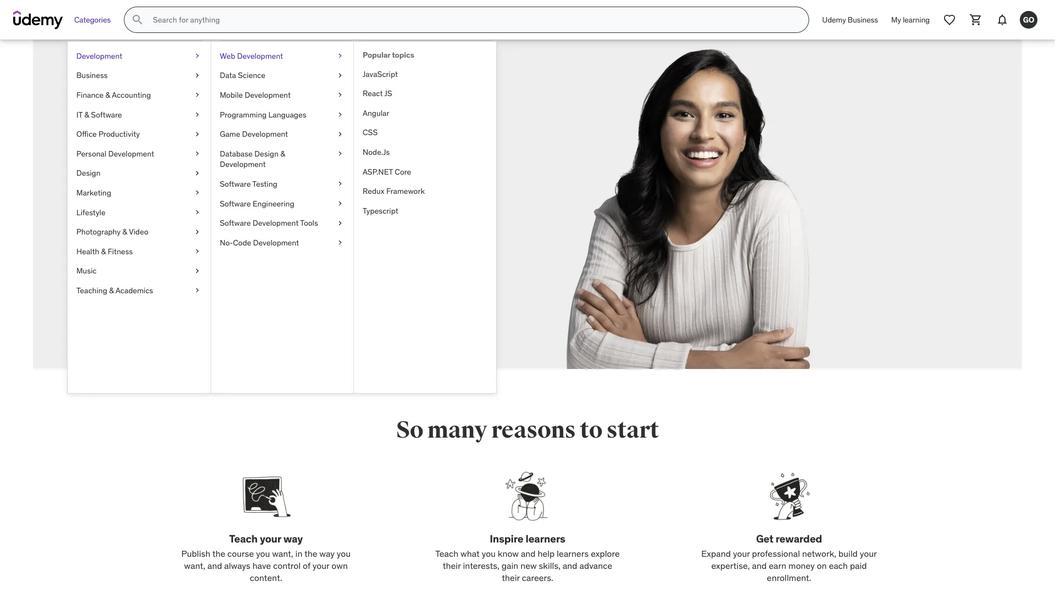 Task type: locate. For each thing, give the bounding box(es) containing it.
& down game development link at left top
[[280, 149, 285, 159]]

react js link
[[354, 84, 496, 103]]

reasons
[[491, 416, 576, 445]]

software up the an
[[220, 179, 251, 189]]

xsmall image for photography & video
[[193, 227, 202, 237]]

udemy business
[[822, 15, 878, 25]]

own down software engineering link
[[297, 220, 316, 233]]

development link
[[68, 46, 210, 66]]

business up finance
[[76, 70, 108, 80]]

0 vertical spatial own
[[297, 220, 316, 233]]

accounting
[[112, 90, 151, 100]]

many
[[427, 416, 487, 445]]

0 horizontal spatial their
[[443, 560, 461, 572]]

development down office productivity link
[[108, 149, 154, 159]]

xsmall image for office productivity
[[193, 129, 202, 140]]

and left change
[[297, 205, 315, 219]]

advance
[[579, 560, 612, 572]]

xsmall image left node.js
[[336, 148, 345, 159]]

redux framework
[[363, 186, 425, 196]]

xsmall image for finance & accounting
[[193, 90, 202, 100]]

development down the 'engineering' in the left of the page
[[253, 218, 299, 228]]

1 the from the left
[[212, 548, 225, 559]]

xsmall image inside marketing link
[[193, 187, 202, 198]]

1 horizontal spatial want,
[[272, 548, 293, 559]]

1 vertical spatial teach
[[435, 548, 458, 559]]

xsmall image inside "database design & development" link
[[336, 148, 345, 159]]

teach up course
[[229, 533, 258, 546]]

xsmall image inside software testing link
[[336, 179, 345, 189]]

0 vertical spatial teach
[[229, 533, 258, 546]]

teach inside teach your way publish the course you want, in the way you want, and always have control of your own content.
[[229, 533, 258, 546]]

own
[[297, 220, 316, 233], [332, 560, 348, 572]]

explore
[[591, 548, 620, 559]]

languages
[[268, 110, 306, 119]]

0 vertical spatial business
[[848, 15, 878, 25]]

xsmall image inside office productivity link
[[193, 129, 202, 140]]

way right in
[[319, 548, 335, 559]]

always
[[224, 560, 250, 572]]

web development element
[[353, 42, 496, 393]]

software up code
[[220, 218, 251, 228]]

become
[[195, 205, 233, 219]]

& inside health & fitness 'link'
[[101, 246, 106, 256]]

2 you from the left
[[337, 548, 351, 559]]

1 vertical spatial learners
[[557, 548, 589, 559]]

you up 'interests,'
[[482, 548, 496, 559]]

data science
[[220, 70, 265, 80]]

react
[[363, 88, 383, 98]]

xsmall image inside software engineering link
[[336, 198, 345, 209]]

and up new
[[521, 548, 536, 559]]

xsmall image inside no-code development link
[[336, 237, 345, 248]]

way
[[283, 533, 303, 546], [319, 548, 335, 559]]

design
[[254, 149, 279, 159], [76, 168, 100, 178]]

database
[[220, 149, 253, 159]]

skills,
[[539, 560, 561, 572]]

xsmall image inside the photography & video link
[[193, 227, 202, 237]]

& for software
[[84, 110, 89, 119]]

0 horizontal spatial you
[[256, 548, 270, 559]]

your right of
[[313, 560, 329, 572]]

teach
[[229, 533, 258, 546], [435, 548, 458, 559]]

xsmall image left web
[[193, 51, 202, 61]]

& inside finance & accounting "link"
[[105, 90, 110, 100]]

shopping cart with 0 items image
[[969, 13, 983, 26]]

xsmall image for development
[[193, 51, 202, 61]]

software for software engineering
[[220, 199, 251, 208]]

& right health on the left of page
[[101, 246, 106, 256]]

notifications image
[[996, 13, 1009, 26]]

xsmall image inside the personal development link
[[193, 148, 202, 159]]

0 vertical spatial way
[[283, 533, 303, 546]]

teaching & academics
[[76, 286, 153, 295]]

xsmall image inside data science "link"
[[336, 70, 345, 81]]

xsmall image inside health & fitness 'link'
[[193, 246, 202, 257]]

teaching & academics link
[[68, 281, 210, 300]]

0 vertical spatial learners
[[526, 533, 565, 546]]

css
[[363, 128, 378, 137]]

& inside database design & development
[[280, 149, 285, 159]]

office productivity
[[76, 129, 140, 139]]

way up in
[[283, 533, 303, 546]]

xsmall image down change
[[336, 237, 345, 248]]

development down software development tools link
[[253, 238, 299, 248]]

xsmall image inside development link
[[193, 51, 202, 61]]

1 horizontal spatial own
[[332, 560, 348, 572]]

typescript link
[[354, 201, 496, 221]]

development down categories dropdown button
[[76, 51, 122, 61]]

1 horizontal spatial the
[[304, 548, 317, 559]]

marketing
[[76, 188, 111, 198]]

development inside database design & development
[[220, 159, 266, 169]]

udemy image
[[13, 10, 63, 29]]

& inside teaching & academics "link"
[[109, 286, 114, 295]]

tools
[[300, 218, 318, 228]]

0 horizontal spatial the
[[212, 548, 225, 559]]

video
[[129, 227, 148, 237]]

professional
[[752, 548, 800, 559]]

go
[[1023, 15, 1034, 25]]

their down the gain
[[502, 573, 520, 584]]

your up paid
[[860, 548, 877, 559]]

0 vertical spatial their
[[443, 560, 461, 572]]

1 vertical spatial own
[[332, 560, 348, 572]]

xsmall image inside business link
[[193, 70, 202, 81]]

science
[[238, 70, 265, 80]]

the
[[212, 548, 225, 559], [304, 548, 317, 559]]

0 horizontal spatial own
[[297, 220, 316, 233]]

your up expertise, in the right bottom of the page
[[733, 548, 750, 559]]

& inside the photography & video link
[[122, 227, 127, 237]]

development
[[76, 51, 122, 61], [237, 51, 283, 61], [245, 90, 291, 100], [242, 129, 288, 139], [108, 149, 154, 159], [220, 159, 266, 169], [253, 218, 299, 228], [253, 238, 299, 248]]

business right udemy on the top right of page
[[848, 15, 878, 25]]

software up office productivity
[[91, 110, 122, 119]]

angular link
[[354, 103, 496, 123]]

no-
[[220, 238, 233, 248]]

xsmall image left 'javascript' on the left
[[336, 70, 345, 81]]

and inside teach your way publish the course you want, in the way you want, and always have control of your own content.
[[207, 560, 222, 572]]

2 horizontal spatial you
[[482, 548, 496, 559]]

xsmall image inside mobile development link
[[336, 90, 345, 100]]

expand
[[701, 548, 731, 559]]

careers.
[[522, 573, 553, 584]]

and left earn
[[752, 560, 767, 572]]

xsmall image inside software development tools link
[[336, 218, 345, 229]]

xsmall image left react
[[336, 90, 345, 100]]

xsmall image inside music link
[[193, 266, 202, 276]]

health & fitness link
[[68, 242, 210, 261]]

1 horizontal spatial their
[[502, 573, 520, 584]]

and left 'always'
[[207, 560, 222, 572]]

own right of
[[332, 560, 348, 572]]

xsmall image for programming languages
[[336, 109, 345, 120]]

xsmall image left typescript on the top of page
[[336, 198, 345, 209]]

and inside come teach with us become an instructor and change lives — including your own
[[297, 205, 315, 219]]

development down database
[[220, 159, 266, 169]]

0 horizontal spatial design
[[76, 168, 100, 178]]

xsmall image
[[336, 51, 345, 61], [193, 70, 202, 81], [193, 90, 202, 100], [193, 109, 202, 120], [336, 109, 345, 120], [193, 129, 202, 140], [336, 129, 345, 140], [193, 148, 202, 159], [193, 187, 202, 198], [193, 207, 202, 218], [336, 218, 345, 229], [193, 246, 202, 257], [193, 266, 202, 276], [193, 285, 202, 296]]

come teach with us become an instructor and change lives — including your own
[[195, 138, 352, 233]]

& for accounting
[[105, 90, 110, 100]]

1 vertical spatial business
[[76, 70, 108, 80]]

data
[[220, 70, 236, 80]]

xsmall image inside finance & accounting "link"
[[193, 90, 202, 100]]

xsmall image
[[193, 51, 202, 61], [336, 70, 345, 81], [336, 90, 345, 100], [336, 148, 345, 159], [193, 168, 202, 179], [336, 179, 345, 189], [336, 198, 345, 209], [193, 227, 202, 237], [336, 237, 345, 248]]

in
[[295, 548, 302, 559]]

xsmall image inside game development link
[[336, 129, 345, 140]]

your
[[274, 220, 295, 233], [260, 533, 281, 546], [733, 548, 750, 559], [860, 548, 877, 559], [313, 560, 329, 572]]

1 vertical spatial way
[[319, 548, 335, 559]]

& inside "it & software" link
[[84, 110, 89, 119]]

xsmall image inside programming languages link
[[336, 109, 345, 120]]

know
[[498, 548, 519, 559]]

software down software testing on the top of page
[[220, 199, 251, 208]]

the left course
[[212, 548, 225, 559]]

xsmall image inside web development link
[[336, 51, 345, 61]]

office
[[76, 129, 97, 139]]

node.js link
[[354, 142, 496, 162]]

my learning
[[891, 15, 930, 25]]

xsmall image up change
[[336, 179, 345, 189]]

academics
[[115, 286, 153, 295]]

design inside design link
[[76, 168, 100, 178]]

2 the from the left
[[304, 548, 317, 559]]

web development
[[220, 51, 283, 61]]

design inside database design & development
[[254, 149, 279, 159]]

3 you from the left
[[482, 548, 496, 559]]

xsmall image inside lifestyle link
[[193, 207, 202, 218]]

& right teaching
[[109, 286, 114, 295]]

it & software
[[76, 110, 122, 119]]

want, down publish
[[184, 560, 205, 572]]

software
[[91, 110, 122, 119], [220, 179, 251, 189], [220, 199, 251, 208], [220, 218, 251, 228]]

& right finance
[[105, 90, 110, 100]]

mobile
[[220, 90, 243, 100]]

no-code development link
[[211, 233, 353, 253]]

the right in
[[304, 548, 317, 559]]

1 horizontal spatial you
[[337, 548, 351, 559]]

categories button
[[68, 7, 117, 33]]

code
[[233, 238, 251, 248]]

xsmall image for business
[[193, 70, 202, 81]]

learning
[[903, 15, 930, 25]]

web development link
[[211, 46, 353, 66]]

—
[[218, 220, 227, 233]]

xsmall image inside "it & software" link
[[193, 109, 202, 120]]

1 vertical spatial design
[[76, 168, 100, 178]]

teach left what
[[435, 548, 458, 559]]

testing
[[252, 179, 277, 189]]

xsmall image for music
[[193, 266, 202, 276]]

personal development link
[[68, 144, 210, 164]]

xsmall image for marketing
[[193, 187, 202, 198]]

0 horizontal spatial teach
[[229, 533, 258, 546]]

want, up control at the left bottom
[[272, 548, 293, 559]]

you up have at the bottom left of the page
[[256, 548, 270, 559]]

0 horizontal spatial way
[[283, 533, 303, 546]]

your down instructor
[[274, 220, 295, 233]]

xsmall image inside design link
[[193, 168, 202, 179]]

and right skills,
[[563, 560, 577, 572]]

their down what
[[443, 560, 461, 572]]

design down personal
[[76, 168, 100, 178]]

software development tools
[[220, 218, 318, 228]]

1 vertical spatial want,
[[184, 560, 205, 572]]

1 horizontal spatial business
[[848, 15, 878, 25]]

1 horizontal spatial design
[[254, 149, 279, 159]]

xsmall image for mobile development
[[336, 90, 345, 100]]

xsmall image left —
[[193, 227, 202, 237]]

& for fitness
[[101, 246, 106, 256]]

0 vertical spatial design
[[254, 149, 279, 159]]

learners up help
[[526, 533, 565, 546]]

& right it on the left top of page
[[84, 110, 89, 119]]

& left the video
[[122, 227, 127, 237]]

xsmall image up become
[[193, 168, 202, 179]]

game
[[220, 129, 240, 139]]

business inside "link"
[[848, 15, 878, 25]]

submit search image
[[131, 13, 144, 26]]

you right in
[[337, 548, 351, 559]]

0 horizontal spatial business
[[76, 70, 108, 80]]

xsmall image for game development
[[336, 129, 345, 140]]

1 horizontal spatial teach
[[435, 548, 458, 559]]

learners up skills,
[[557, 548, 589, 559]]

design down game development
[[254, 149, 279, 159]]

xsmall image for software testing
[[336, 179, 345, 189]]

new
[[521, 560, 537, 572]]

xsmall image inside teaching & academics "link"
[[193, 285, 202, 296]]

1 horizontal spatial way
[[319, 548, 335, 559]]



Task type: vqa. For each thing, say whether or not it's contained in the screenshot.
the Academics
yes



Task type: describe. For each thing, give the bounding box(es) containing it.
personal development
[[76, 149, 154, 159]]

your up have at the bottom left of the page
[[260, 533, 281, 546]]

so many reasons to start
[[396, 416, 659, 445]]

xsmall image for data science
[[336, 70, 345, 81]]

software for software testing
[[220, 179, 251, 189]]

xsmall image for software development tools
[[336, 218, 345, 229]]

lifestyle
[[76, 207, 105, 217]]

database design & development link
[[211, 144, 353, 174]]

get
[[756, 533, 773, 546]]

framework
[[386, 186, 425, 196]]

development up science
[[237, 51, 283, 61]]

asp.net core link
[[354, 162, 496, 182]]

rewarded
[[776, 533, 822, 546]]

expertise,
[[711, 560, 750, 572]]

it
[[76, 110, 83, 119]]

inspire learners teach what you know and help learners explore their interests, gain new skills, and advance their careers.
[[435, 533, 620, 584]]

control
[[273, 560, 301, 572]]

health & fitness
[[76, 246, 133, 256]]

topics
[[392, 50, 414, 60]]

you inside inspire learners teach what you know and help learners explore their interests, gain new skills, and advance their careers.
[[482, 548, 496, 559]]

web
[[220, 51, 235, 61]]

including
[[229, 220, 272, 233]]

finance & accounting
[[76, 90, 151, 100]]

photography & video link
[[68, 222, 210, 242]]

come
[[195, 138, 270, 172]]

xsmall image for health & fitness
[[193, 246, 202, 257]]

asp.net
[[363, 167, 393, 177]]

game development
[[220, 129, 288, 139]]

xsmall image for web development
[[336, 51, 345, 61]]

earn
[[769, 560, 786, 572]]

own inside come teach with us become an instructor and change lives — including your own
[[297, 220, 316, 233]]

mobile development link
[[211, 85, 353, 105]]

engineering
[[253, 199, 294, 208]]

enrollment.
[[767, 573, 811, 584]]

productivity
[[99, 129, 140, 139]]

software testing
[[220, 179, 277, 189]]

0 horizontal spatial want,
[[184, 560, 205, 572]]

0 vertical spatial want,
[[272, 548, 293, 559]]

start
[[607, 416, 659, 445]]

xsmall image for it & software
[[193, 109, 202, 120]]

1 vertical spatial their
[[502, 573, 520, 584]]

of
[[303, 560, 310, 572]]

teach your way publish the course you want, in the way you want, and always have control of your own content.
[[181, 533, 351, 584]]

core
[[395, 167, 411, 177]]

angular
[[363, 108, 389, 118]]

network,
[[802, 548, 836, 559]]

software development tools link
[[211, 213, 353, 233]]

1 you from the left
[[256, 548, 270, 559]]

udemy
[[822, 15, 846, 25]]

change
[[317, 205, 352, 219]]

popular
[[363, 50, 390, 60]]

javascript link
[[354, 64, 496, 84]]

interests,
[[463, 560, 499, 572]]

my
[[891, 15, 901, 25]]

course
[[227, 548, 254, 559]]

and inside the get rewarded expand your professional network, build your expertise, and earn money on each paid enrollment.
[[752, 560, 767, 572]]

popular topics
[[363, 50, 414, 60]]

& for video
[[122, 227, 127, 237]]

& for academics
[[109, 286, 114, 295]]

your inside come teach with us become an instructor and change lives — including your own
[[274, 220, 295, 233]]

it & software link
[[68, 105, 210, 124]]

react js
[[363, 88, 392, 98]]

finance
[[76, 90, 104, 100]]

marketing link
[[68, 183, 210, 203]]

teach inside inspire learners teach what you know and help learners explore their interests, gain new skills, and advance their careers.
[[435, 548, 458, 559]]

software engineering
[[220, 199, 294, 208]]

go link
[[1016, 7, 1042, 33]]

inspire
[[490, 533, 523, 546]]

js
[[384, 88, 392, 98]]

xsmall image for no-code development
[[336, 237, 345, 248]]

xsmall image for database design & development
[[336, 148, 345, 159]]

Search for anything text field
[[151, 10, 795, 29]]

own inside teach your way publish the course you want, in the way you want, and always have control of your own content.
[[332, 560, 348, 572]]

asp.net core
[[363, 167, 411, 177]]

gain
[[502, 560, 518, 572]]

design link
[[68, 164, 210, 183]]

xsmall image for software engineering
[[336, 198, 345, 209]]

teach
[[275, 138, 346, 172]]

have
[[252, 560, 271, 572]]

css link
[[354, 123, 496, 142]]

development down programming languages
[[242, 129, 288, 139]]

to
[[580, 416, 602, 445]]

finance & accounting link
[[68, 85, 210, 105]]

health
[[76, 246, 99, 256]]

an
[[236, 205, 247, 219]]

wishlist image
[[943, 13, 956, 26]]

data science link
[[211, 66, 353, 85]]

xsmall image for personal development
[[193, 148, 202, 159]]

content.
[[250, 573, 282, 584]]

lifestyle link
[[68, 203, 210, 222]]

node.js
[[363, 147, 390, 157]]

development up programming languages
[[245, 90, 291, 100]]

xsmall image for teaching & academics
[[193, 285, 202, 296]]

xsmall image for design
[[193, 168, 202, 179]]

database design & development
[[220, 149, 285, 169]]

music
[[76, 266, 97, 276]]

money
[[789, 560, 815, 572]]

javascript
[[363, 69, 398, 79]]

udemy business link
[[816, 7, 885, 33]]

software for software development tools
[[220, 218, 251, 228]]

typescript
[[363, 206, 398, 216]]

software testing link
[[211, 174, 353, 194]]

xsmall image for lifestyle
[[193, 207, 202, 218]]

programming
[[220, 110, 267, 119]]

on
[[817, 560, 827, 572]]

programming languages
[[220, 110, 306, 119]]

programming languages link
[[211, 105, 353, 124]]

paid
[[850, 560, 867, 572]]

us
[[258, 168, 287, 202]]



